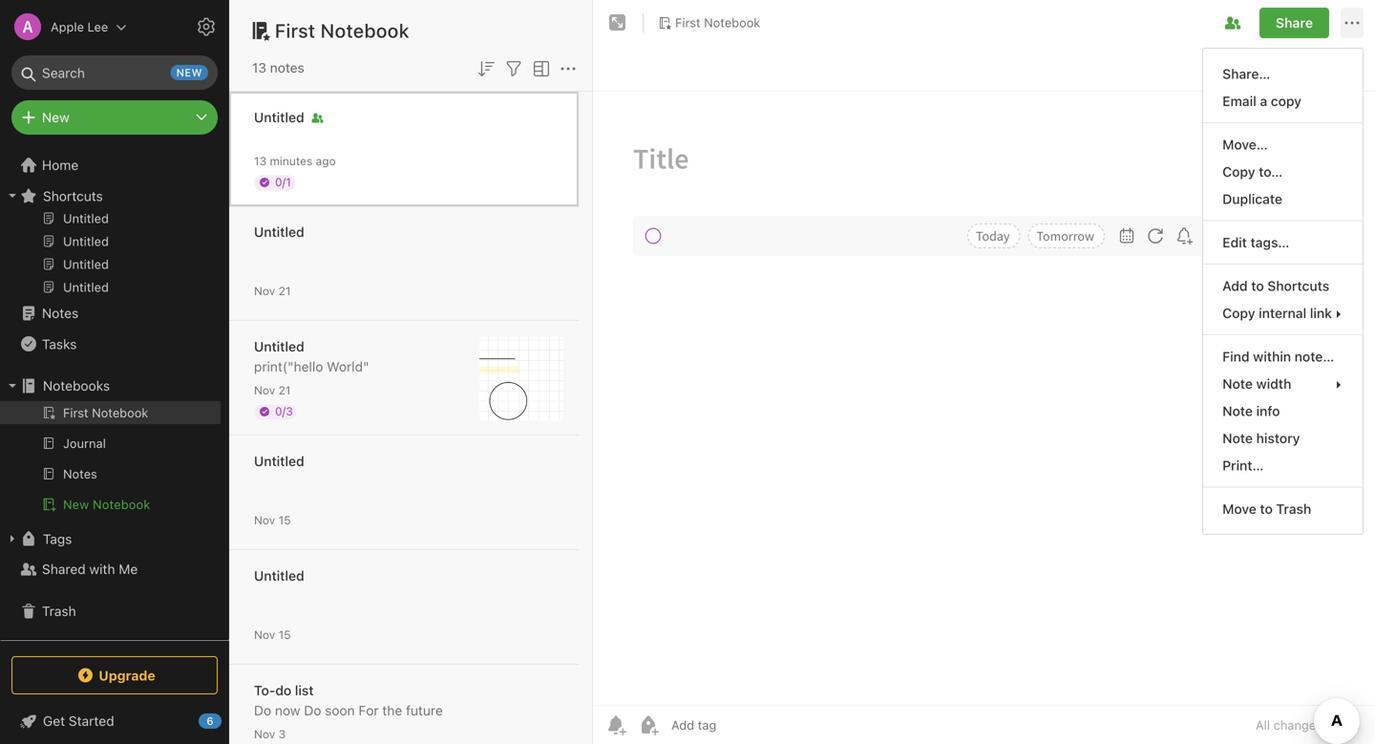 Task type: describe. For each thing, give the bounding box(es) containing it.
shared
[[42, 561, 86, 577]]

new search field
[[25, 55, 208, 90]]

copy internal link link
[[1204, 300, 1363, 327]]

saved
[[1327, 718, 1361, 732]]

new for new notebook
[[63, 497, 89, 512]]

lee
[[87, 20, 108, 34]]

tags
[[43, 531, 72, 547]]

Note width field
[[1204, 370, 1363, 397]]

1 untitled from the top
[[254, 109, 304, 125]]

new notebook group
[[0, 401, 221, 524]]

duplicate
[[1223, 191, 1283, 207]]

share button
[[1260, 8, 1330, 38]]

new for new
[[42, 109, 70, 125]]

more actions image
[[1341, 11, 1364, 34]]

notes link
[[0, 298, 221, 329]]

tags button
[[0, 524, 221, 554]]

2 15 from the top
[[279, 628, 291, 642]]

Account field
[[0, 8, 127, 46]]

print…
[[1223, 458, 1265, 473]]

get
[[43, 713, 65, 729]]

recent notes
[[22, 167, 100, 182]]

list
[[295, 683, 314, 698]]

copy for copy to…
[[1223, 164, 1256, 180]]

copy for copy internal link
[[1223, 305, 1256, 321]]

world"
[[327, 359, 369, 375]]

tasks
[[42, 336, 77, 352]]

expand notebooks image
[[5, 378, 20, 394]]

a
[[1261, 93, 1268, 109]]

now
[[275, 703, 300, 719]]

thumbnail image
[[480, 337, 564, 421]]

add a reminder image
[[605, 714, 628, 737]]

13 notes
[[252, 60, 305, 75]]

future
[[406, 703, 443, 719]]

move to trash link
[[1204, 495, 1363, 523]]

all changes saved
[[1256, 718, 1361, 732]]

to-do list do now do soon for the future nov 3
[[254, 683, 443, 741]]

the
[[383, 703, 403, 719]]

copy to…
[[1223, 164, 1283, 180]]

13 for 13 notes
[[252, 60, 267, 75]]

Search text field
[[25, 55, 204, 90]]

1 do from the left
[[254, 703, 271, 719]]

copy
[[1272, 93, 1302, 109]]

add to shortcuts
[[1223, 278, 1330, 294]]

add
[[1223, 278, 1248, 294]]

Add tag field
[[670, 717, 813, 733]]

new
[[176, 66, 203, 79]]

1 horizontal spatial more actions field
[[1341, 8, 1364, 38]]

0/1
[[275, 175, 291, 189]]

notebook inside note list element
[[321, 19, 410, 42]]

View options field
[[526, 55, 553, 80]]

share… link
[[1204, 60, 1363, 87]]

link
[[1311, 305, 1333, 321]]

click to collapse image
[[222, 709, 236, 732]]

find within note…
[[1223, 349, 1335, 365]]

1 21 from the top
[[279, 284, 291, 298]]

note list element
[[229, 0, 593, 744]]

internal
[[1259, 305, 1307, 321]]

note…
[[1295, 349, 1335, 365]]

recent notes group
[[0, 50, 221, 306]]

notebooks link
[[0, 371, 221, 401]]

trash inside tree
[[42, 603, 76, 619]]

shortcuts inside the dropdown list menu
[[1268, 278, 1330, 294]]

note for note width
[[1223, 376, 1254, 392]]

tree containing home
[[0, 19, 229, 639]]

untitled print("hello world"
[[254, 339, 369, 375]]

note info link
[[1204, 397, 1363, 425]]

new notebook
[[63, 497, 150, 512]]

cell inside tree
[[0, 401, 221, 424]]

shared with me
[[42, 561, 138, 577]]

trash link
[[0, 596, 221, 627]]

upgrade
[[99, 668, 155, 683]]

move…
[[1223, 137, 1269, 152]]

share
[[1276, 15, 1314, 31]]

Sort options field
[[475, 55, 498, 80]]

add tag image
[[637, 714, 660, 737]]

Add filters field
[[503, 55, 526, 80]]

move
[[1223, 501, 1257, 517]]

note width
[[1223, 376, 1292, 392]]

ago
[[316, 154, 336, 168]]

do
[[275, 683, 292, 698]]

tags…
[[1251, 235, 1290, 250]]

upgrade button
[[11, 656, 218, 695]]

note info
[[1223, 403, 1281, 419]]

duplicate link
[[1204, 185, 1363, 213]]

note window element
[[593, 0, 1376, 744]]

2 nov 21 from the top
[[254, 384, 291, 397]]

4 untitled from the top
[[254, 453, 304, 469]]

share…
[[1223, 66, 1271, 82]]



Task type: locate. For each thing, give the bounding box(es) containing it.
2 horizontal spatial notebook
[[704, 15, 761, 30]]

do down to-
[[254, 703, 271, 719]]

1 horizontal spatial first
[[676, 15, 701, 30]]

13 minutes ago
[[254, 154, 336, 168]]

1 vertical spatial new
[[63, 497, 89, 512]]

1 vertical spatial 15
[[279, 628, 291, 642]]

1 nov from the top
[[254, 284, 275, 298]]

1 vertical spatial more actions field
[[557, 55, 580, 80]]

get started
[[43, 713, 114, 729]]

6
[[207, 715, 214, 728]]

new button
[[11, 100, 218, 135]]

notebook for first notebook button
[[704, 15, 761, 30]]

more actions image
[[557, 57, 580, 80]]

3 note from the top
[[1223, 430, 1254, 446]]

shared with me link
[[0, 554, 221, 585]]

notebook inside group
[[93, 497, 150, 512]]

to…
[[1259, 164, 1283, 180]]

3 nov from the top
[[254, 514, 275, 527]]

edit tags…
[[1223, 235, 1290, 250]]

all
[[1256, 718, 1271, 732]]

0 vertical spatial 21
[[279, 284, 291, 298]]

2 do from the left
[[304, 703, 321, 719]]

to right move
[[1261, 501, 1273, 517]]

13 for 13 minutes ago
[[254, 154, 267, 168]]

1 vertical spatial note
[[1223, 403, 1254, 419]]

0 vertical spatial 15
[[279, 514, 291, 527]]

1 copy from the top
[[1223, 164, 1256, 180]]

note history link
[[1204, 425, 1363, 452]]

home
[[42, 157, 79, 173]]

dropdown list menu
[[1204, 60, 1363, 523]]

settings image
[[195, 15, 218, 38]]

notebook
[[704, 15, 761, 30], [321, 19, 410, 42], [93, 497, 150, 512]]

changes
[[1274, 718, 1323, 732]]

shortcuts button
[[0, 181, 221, 211]]

0 vertical spatial 13
[[252, 60, 267, 75]]

to right add
[[1252, 278, 1265, 294]]

email a copy
[[1223, 93, 1302, 109]]

trash
[[1277, 501, 1312, 517], [42, 603, 76, 619]]

apple
[[51, 20, 84, 34]]

home link
[[0, 150, 229, 181]]

13 left 'notes'
[[252, 60, 267, 75]]

print("hello
[[254, 359, 323, 375]]

0/3
[[275, 405, 293, 418]]

within
[[1254, 349, 1292, 365]]

copy
[[1223, 164, 1256, 180], [1223, 305, 1256, 321]]

first right expand note image
[[676, 15, 701, 30]]

trash down print… link
[[1277, 501, 1312, 517]]

notes inside notes link
[[42, 305, 79, 321]]

nov 21 up 0/3
[[254, 384, 291, 397]]

to-
[[254, 683, 275, 698]]

expand note image
[[607, 11, 630, 34]]

to for add
[[1252, 278, 1265, 294]]

info
[[1257, 403, 1281, 419]]

tree
[[0, 19, 229, 639]]

Help and Learning task checklist field
[[0, 706, 229, 737]]

to
[[1252, 278, 1265, 294], [1261, 501, 1273, 517]]

2 vertical spatial note
[[1223, 430, 1254, 446]]

1 horizontal spatial trash
[[1277, 501, 1312, 517]]

1 vertical spatial to
[[1261, 501, 1273, 517]]

nov inside to-do list do now do soon for the future nov 3
[[254, 728, 275, 741]]

add to shortcuts link
[[1204, 272, 1363, 300]]

0 horizontal spatial more actions field
[[557, 55, 580, 80]]

1 vertical spatial 13
[[254, 154, 267, 168]]

add filters image
[[503, 57, 526, 80]]

more actions field right share button
[[1341, 8, 1364, 38]]

0 vertical spatial trash
[[1277, 501, 1312, 517]]

notes
[[66, 167, 100, 182], [42, 305, 79, 321]]

move to trash
[[1223, 501, 1312, 517]]

21 up untitled print("hello world"
[[279, 284, 291, 298]]

notebook for new notebook button
[[93, 497, 150, 512]]

0 vertical spatial shortcuts
[[43, 188, 103, 204]]

history
[[1257, 430, 1301, 446]]

untitled inside untitled print("hello world"
[[254, 339, 304, 354]]

new up home
[[42, 109, 70, 125]]

note up print…
[[1223, 430, 1254, 446]]

note down find
[[1223, 376, 1254, 392]]

notebooks
[[43, 378, 110, 394]]

2 nov 15 from the top
[[254, 628, 291, 642]]

1 15 from the top
[[279, 514, 291, 527]]

0 vertical spatial notes
[[66, 167, 100, 182]]

first
[[676, 15, 701, 30], [275, 19, 316, 42]]

1 vertical spatial trash
[[42, 603, 76, 619]]

notes inside the recent notes group
[[66, 167, 100, 182]]

email
[[1223, 93, 1257, 109]]

soon
[[325, 703, 355, 719]]

0 vertical spatial nov 15
[[254, 514, 291, 527]]

0 vertical spatial more actions field
[[1341, 8, 1364, 38]]

1 nov 21 from the top
[[254, 284, 291, 298]]

1 horizontal spatial first notebook
[[676, 15, 761, 30]]

copy to… link
[[1204, 158, 1363, 185]]

do down the list
[[304, 703, 321, 719]]

notes
[[270, 60, 305, 75]]

tasks button
[[0, 329, 221, 359]]

1 vertical spatial 21
[[279, 384, 291, 397]]

3 untitled from the top
[[254, 339, 304, 354]]

new up tags
[[63, 497, 89, 512]]

2 21 from the top
[[279, 384, 291, 397]]

15
[[279, 514, 291, 527], [279, 628, 291, 642]]

first notebook inside note list element
[[275, 19, 410, 42]]

1 vertical spatial shortcuts
[[1268, 278, 1330, 294]]

new
[[42, 109, 70, 125], [63, 497, 89, 512]]

copy down add
[[1223, 305, 1256, 321]]

0 vertical spatial to
[[1252, 278, 1265, 294]]

1 horizontal spatial do
[[304, 703, 321, 719]]

2 nov from the top
[[254, 384, 275, 397]]

trash inside the dropdown list menu
[[1277, 501, 1312, 517]]

2 note from the top
[[1223, 403, 1254, 419]]

email a copy link
[[1204, 87, 1363, 115]]

started
[[69, 713, 114, 729]]

move… link
[[1204, 131, 1363, 158]]

copy inside field
[[1223, 305, 1256, 321]]

1 note from the top
[[1223, 376, 1254, 392]]

print… link
[[1204, 452, 1363, 479]]

notebook inside 'note window' element
[[704, 15, 761, 30]]

0 vertical spatial copy
[[1223, 164, 1256, 180]]

untitled
[[254, 109, 304, 125], [254, 224, 304, 240], [254, 339, 304, 354], [254, 453, 304, 469], [254, 568, 304, 584]]

copy internal link
[[1223, 305, 1333, 321]]

3
[[279, 728, 286, 741]]

apple lee
[[51, 20, 108, 34]]

21 up 0/3
[[279, 384, 291, 397]]

5 nov from the top
[[254, 728, 275, 741]]

nov 21
[[254, 284, 291, 298], [254, 384, 291, 397]]

minutes
[[270, 154, 313, 168]]

1 vertical spatial nov 15
[[254, 628, 291, 642]]

0 vertical spatial nov 21
[[254, 284, 291, 298]]

trash down shared
[[42, 603, 76, 619]]

to for move
[[1261, 501, 1273, 517]]

shortcuts inside button
[[43, 188, 103, 204]]

note left info
[[1223, 403, 1254, 419]]

note for note history
[[1223, 430, 1254, 446]]

new inside popup button
[[42, 109, 70, 125]]

0 horizontal spatial trash
[[42, 603, 76, 619]]

1 horizontal spatial shortcuts
[[1268, 278, 1330, 294]]

first up 'notes'
[[275, 19, 316, 42]]

first inside button
[[676, 15, 701, 30]]

nov 21 up untitled print("hello world"
[[254, 284, 291, 298]]

0 horizontal spatial notebook
[[93, 497, 150, 512]]

More actions field
[[1341, 8, 1364, 38], [557, 55, 580, 80]]

0 horizontal spatial first notebook
[[275, 19, 410, 42]]

edit
[[1223, 235, 1248, 250]]

note inside field
[[1223, 376, 1254, 392]]

5 untitled from the top
[[254, 568, 304, 584]]

2 untitled from the top
[[254, 224, 304, 240]]

width
[[1257, 376, 1292, 392]]

1 vertical spatial nov 21
[[254, 384, 291, 397]]

new inside button
[[63, 497, 89, 512]]

21
[[279, 284, 291, 298], [279, 384, 291, 397]]

13
[[252, 60, 267, 75], [254, 154, 267, 168]]

13 left minutes at top left
[[254, 154, 267, 168]]

more actions field right view options field on the top left of the page
[[557, 55, 580, 80]]

0 horizontal spatial do
[[254, 703, 271, 719]]

shortcuts down recent notes
[[43, 188, 103, 204]]

1 vertical spatial copy
[[1223, 305, 1256, 321]]

1 horizontal spatial notebook
[[321, 19, 410, 42]]

first notebook
[[676, 15, 761, 30], [275, 19, 410, 42]]

recent
[[22, 167, 62, 182]]

1 vertical spatial notes
[[42, 305, 79, 321]]

me
[[119, 561, 138, 577]]

0 horizontal spatial first
[[275, 19, 316, 42]]

0 horizontal spatial shortcuts
[[43, 188, 103, 204]]

Copy internal link field
[[1204, 300, 1363, 327]]

for
[[359, 703, 379, 719]]

note history
[[1223, 430, 1301, 446]]

4 nov from the top
[[254, 628, 275, 642]]

first notebook button
[[652, 10, 768, 36]]

1 nov 15 from the top
[[254, 514, 291, 527]]

first notebook inside first notebook button
[[676, 15, 761, 30]]

nov
[[254, 284, 275, 298], [254, 384, 275, 397], [254, 514, 275, 527], [254, 628, 275, 642], [254, 728, 275, 741]]

shortcuts up copy internal link field
[[1268, 278, 1330, 294]]

note width link
[[1204, 370, 1363, 397]]

note for note info
[[1223, 403, 1254, 419]]

first inside note list element
[[275, 19, 316, 42]]

0 vertical spatial new
[[42, 109, 70, 125]]

cell
[[0, 401, 221, 424]]

find within note… link
[[1204, 343, 1363, 370]]

find
[[1223, 349, 1250, 365]]

copy down move…
[[1223, 164, 1256, 180]]

2 copy from the top
[[1223, 305, 1256, 321]]

expand tags image
[[5, 531, 20, 547]]

Note Editor text field
[[593, 92, 1376, 705]]

edit tags… link
[[1204, 229, 1363, 256]]

0 vertical spatial note
[[1223, 376, 1254, 392]]

with
[[89, 561, 115, 577]]

new notebook button
[[0, 493, 221, 516]]



Task type: vqa. For each thing, say whether or not it's contained in the screenshot.
Connected Apps
no



